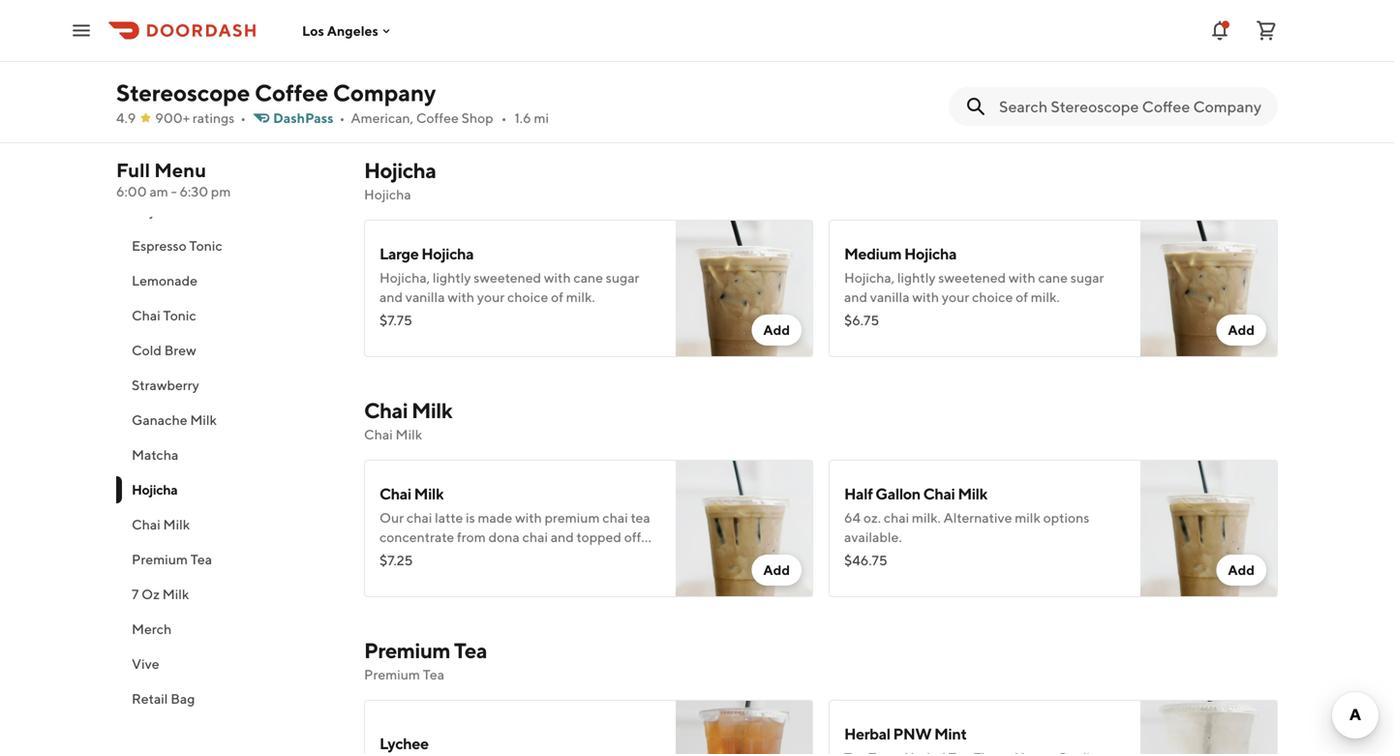 Task type: describe. For each thing, give the bounding box(es) containing it.
half gallon chai milk 64 oz. chai milk. alternative milk options available. $46.75
[[845, 485, 1090, 569]]

and down premium
[[551, 529, 574, 545]]

retail
[[132, 691, 168, 707]]

coffee for stereoscope
[[255, 79, 329, 107]]

milk inside chai milk our chai latte is made with premium chai tea concentrate from dona chai and topped off with milk and our housemade madagascar vanilla syrup.
[[409, 549, 435, 565]]

topped
[[577, 529, 622, 545]]

2 vertical spatial premium
[[364, 667, 420, 683]]

add button for large hojicha
[[752, 315, 802, 346]]

bag
[[171, 691, 195, 707]]

our
[[380, 510, 404, 526]]

sugar for large hojicha
[[606, 270, 640, 286]]

brew
[[164, 342, 196, 358]]

hojicha down matcha
[[132, 482, 178, 498]]

milk. inside 'half gallon chai milk 64 oz. chai milk. alternative milk options available. $46.75'
[[912, 510, 941, 526]]

gallon
[[876, 485, 921, 503]]

$46.75
[[845, 553, 888, 569]]

choice for medium hojicha
[[972, 289, 1013, 305]]

off
[[624, 529, 642, 545]]

full
[[116, 159, 150, 182]]

7 oz milk
[[132, 586, 189, 602]]

of for large hojicha
[[551, 289, 564, 305]]

syrup.
[[422, 568, 459, 584]]

large
[[380, 245, 419, 263]]

concentrate
[[380, 529, 454, 545]]

espresso tonic button
[[116, 229, 341, 263]]

milk. inside 'large hojicha hojicha, lightly sweetened with cane sugar and vanilla with your choice of milk. $7.75'
[[566, 289, 595, 305]]

add for chai milk
[[764, 562, 790, 578]]

add for large hojicha
[[764, 322, 790, 338]]

mint
[[935, 725, 967, 743]]

housemade
[[487, 549, 559, 565]]

tea
[[631, 510, 651, 526]]

royal milk tea
[[132, 203, 220, 219]]

tea down "syrup."
[[454, 638, 487, 663]]

from
[[457, 529, 486, 545]]

chai milk
[[132, 517, 190, 533]]

$7.75
[[380, 312, 412, 328]]

half gallon chai milk image
[[1141, 460, 1279, 598]]

full menu 6:00 am - 6:30 pm
[[116, 159, 231, 200]]

coffee for american,
[[416, 110, 459, 126]]

dona
[[489, 529, 520, 545]]

merch
[[132, 621, 172, 637]]

$7.25
[[380, 553, 413, 569]]

chai tonic button
[[116, 298, 341, 333]]

mi
[[534, 110, 549, 126]]

chai milk image
[[676, 460, 814, 598]]

american,
[[351, 110, 414, 126]]

oz. inside 64 oz. matcha milk. alternative milk options available.
[[399, 30, 416, 46]]

3 • from the left
[[501, 110, 507, 126]]

hojicha for medium
[[905, 245, 957, 263]]

lychee
[[380, 735, 429, 753]]

7 oz milk button
[[116, 577, 341, 612]]

hojicha for large
[[422, 245, 474, 263]]

shop
[[462, 110, 494, 126]]

premium for premium tea premium tea
[[364, 638, 450, 663]]

cold
[[132, 342, 162, 358]]

vive
[[132, 656, 159, 672]]

royal
[[132, 203, 167, 219]]

ganache
[[132, 412, 187, 428]]

chai up topped at left
[[603, 510, 628, 526]]

lemonade
[[132, 273, 198, 289]]

chai inside 'half gallon chai milk 64 oz. chai milk. alternative milk options available. $46.75'
[[884, 510, 910, 526]]

your for large hojicha
[[477, 289, 505, 305]]

herbal pnw mint image
[[1141, 700, 1279, 755]]

900+
[[155, 110, 190, 126]]

vanilla for medium
[[871, 289, 910, 305]]

alternative inside 'half gallon chai milk 64 oz. chai milk. alternative milk options available. $46.75'
[[944, 510, 1013, 526]]

company
[[333, 79, 436, 107]]

medium hojicha image
[[1141, 220, 1279, 357]]

premium for premium tea
[[132, 552, 188, 568]]

premium tea button
[[116, 542, 341, 577]]

cold brew
[[132, 342, 196, 358]]

espresso tonic
[[132, 238, 222, 254]]

add button for chai milk
[[752, 555, 802, 586]]

herbal
[[845, 725, 891, 743]]

premium tea premium tea
[[364, 638, 487, 683]]

los
[[302, 23, 324, 39]]

ganache milk
[[132, 412, 217, 428]]

Item Search search field
[[1000, 96, 1263, 117]]

pnw
[[893, 725, 932, 743]]

and inside medium hojicha hojicha, lightly sweetened with cane sugar and vanilla with your choice of milk. $6.75
[[845, 289, 868, 305]]

ganache milk button
[[116, 403, 341, 438]]

6:00
[[116, 184, 147, 200]]

cold brew button
[[116, 333, 341, 368]]

options inside 64 oz. matcha milk. alternative milk options available.
[[599, 30, 645, 46]]

hojicha, for large
[[380, 270, 430, 286]]

lychee image
[[676, 700, 814, 755]]

chai for chai milk
[[132, 517, 161, 533]]

tonic for chai tonic
[[163, 308, 196, 323]]

oz. inside 'half gallon chai milk 64 oz. chai milk. alternative milk options available. $46.75'
[[864, 510, 881, 526]]

chai tonic
[[132, 308, 196, 323]]

milk. inside 64 oz. matcha milk. alternative milk options available.
[[468, 30, 497, 46]]

matcha button
[[116, 438, 341, 473]]

retail bag button
[[116, 682, 341, 717]]

4.9
[[116, 110, 136, 126]]

am
[[150, 184, 168, 200]]

menu
[[154, 159, 206, 182]]

add button for medium hojicha
[[1217, 315, 1267, 346]]

7
[[132, 586, 139, 602]]

merch button
[[116, 612, 341, 647]]

large hojicha hojicha, lightly sweetened with cane sugar and vanilla with your choice of milk. $7.75
[[380, 245, 640, 328]]

notification bell image
[[1209, 19, 1232, 42]]

milk inside 'half gallon chai milk 64 oz. chai milk. alternative milk options available. $46.75'
[[958, 485, 988, 503]]

stereoscope
[[116, 79, 250, 107]]

chai for chai milk our chai latte is made with premium chai tea concentrate from dona chai and topped off with milk and our housemade madagascar vanilla syrup.
[[380, 485, 411, 503]]

64 inside 'half gallon chai milk 64 oz. chai milk. alternative milk options available. $46.75'
[[845, 510, 861, 526]]

$6.75
[[845, 312, 880, 328]]



Task type: locate. For each thing, give the bounding box(es) containing it.
alternative inside 64 oz. matcha milk. alternative milk options available.
[[499, 30, 568, 46]]

chai milk button
[[116, 508, 341, 542]]

hojicha, for medium
[[845, 270, 895, 286]]

0 horizontal spatial coffee
[[255, 79, 329, 107]]

2 choice from the left
[[972, 289, 1013, 305]]

premium inside button
[[132, 552, 188, 568]]

1 horizontal spatial •
[[340, 110, 345, 126]]

tea inside the royal milk tea button
[[199, 203, 220, 219]]

strawberry
[[132, 377, 199, 393]]

vanilla inside medium hojicha hojicha, lightly sweetened with cane sugar and vanilla with your choice of milk. $6.75
[[871, 289, 910, 305]]

dashpass
[[273, 110, 334, 126]]

1 • from the left
[[240, 110, 246, 126]]

chai milk chai milk
[[364, 398, 452, 443]]

oz.
[[399, 30, 416, 46], [864, 510, 881, 526]]

available. inside 'half gallon chai milk 64 oz. chai milk. alternative milk options available. $46.75'
[[845, 529, 902, 545]]

of
[[551, 289, 564, 305], [1016, 289, 1029, 305]]

0 horizontal spatial choice
[[508, 289, 549, 305]]

0 horizontal spatial lightly
[[433, 270, 471, 286]]

tea up lychee
[[423, 667, 445, 683]]

ratings
[[193, 110, 235, 126]]

0 horizontal spatial sweetened
[[474, 270, 542, 286]]

vanilla up $7.75
[[406, 289, 445, 305]]

oz. down half
[[864, 510, 881, 526]]

1 vertical spatial tonic
[[163, 308, 196, 323]]

hojicha
[[364, 158, 436, 183], [364, 186, 411, 202], [422, 245, 474, 263], [905, 245, 957, 263], [132, 482, 178, 498]]

2 hojicha, from the left
[[845, 270, 895, 286]]

1 vertical spatial milk
[[1015, 510, 1041, 526]]

1 horizontal spatial oz.
[[864, 510, 881, 526]]

1 of from the left
[[551, 289, 564, 305]]

hojicha right large
[[422, 245, 474, 263]]

oz. left matcha
[[399, 30, 416, 46]]

cane inside 'large hojicha hojicha, lightly sweetened with cane sugar and vanilla with your choice of milk. $7.75'
[[574, 270, 603, 286]]

lightly inside 'large hojicha hojicha, lightly sweetened with cane sugar and vanilla with your choice of milk. $7.75'
[[433, 270, 471, 286]]

chai for chai tonic
[[132, 308, 161, 323]]

matcha
[[132, 447, 179, 463]]

choice for large hojicha
[[508, 289, 549, 305]]

vanilla left "syrup."
[[380, 568, 419, 584]]

cane for medium hojicha
[[1039, 270, 1068, 286]]

0 vertical spatial 64
[[380, 30, 396, 46]]

cane inside medium hojicha hojicha, lightly sweetened with cane sugar and vanilla with your choice of milk. $6.75
[[1039, 270, 1068, 286]]

latte
[[435, 510, 463, 526]]

hojicha, inside medium hojicha hojicha, lightly sweetened with cane sugar and vanilla with your choice of milk. $6.75
[[845, 270, 895, 286]]

• left 1.6
[[501, 110, 507, 126]]

medium hojicha hojicha, lightly sweetened with cane sugar and vanilla with your choice of milk. $6.75
[[845, 245, 1105, 328]]

0 vertical spatial premium
[[132, 552, 188, 568]]

chai milk our chai latte is made with premium chai tea concentrate from dona chai and topped off with milk and our housemade madagascar vanilla syrup.
[[380, 485, 651, 584]]

1 horizontal spatial available.
[[845, 529, 902, 545]]

hojicha inside medium hojicha hojicha, lightly sweetened with cane sugar and vanilla with your choice of milk. $6.75
[[905, 245, 957, 263]]

choice
[[508, 289, 549, 305], [972, 289, 1013, 305]]

available.
[[380, 49, 437, 65], [845, 529, 902, 545]]

0 horizontal spatial milk
[[409, 549, 435, 565]]

premium
[[132, 552, 188, 568], [364, 638, 450, 663], [364, 667, 420, 683]]

chai inside chai milk our chai latte is made with premium chai tea concentrate from dona chai and topped off with milk and our housemade madagascar vanilla syrup.
[[380, 485, 411, 503]]

hojicha inside hojicha hojicha
[[364, 186, 411, 202]]

milk inside 'half gallon chai milk 64 oz. chai milk. alternative milk options available. $46.75'
[[1015, 510, 1041, 526]]

premium up 7 oz milk
[[132, 552, 188, 568]]

premium down "syrup."
[[364, 638, 450, 663]]

add for medium hojicha
[[1229, 322, 1255, 338]]

1 horizontal spatial sweetened
[[939, 270, 1006, 286]]

vive button
[[116, 647, 341, 682]]

0 horizontal spatial •
[[240, 110, 246, 126]]

1 horizontal spatial coffee
[[416, 110, 459, 126]]

1 vertical spatial coffee
[[416, 110, 459, 126]]

dashpass •
[[273, 110, 345, 126]]

1 sweetened from the left
[[474, 270, 542, 286]]

1 lightly from the left
[[433, 270, 471, 286]]

choice inside 'large hojicha hojicha, lightly sweetened with cane sugar and vanilla with your choice of milk. $7.75'
[[508, 289, 549, 305]]

available. inside 64 oz. matcha milk. alternative milk options available.
[[380, 49, 437, 65]]

hojicha, down medium
[[845, 270, 895, 286]]

hojicha down american,
[[364, 158, 436, 183]]

los angeles
[[302, 23, 379, 39]]

1 horizontal spatial cane
[[1039, 270, 1068, 286]]

1 horizontal spatial lightly
[[898, 270, 936, 286]]

0 vertical spatial available.
[[380, 49, 437, 65]]

and inside 'large hojicha hojicha, lightly sweetened with cane sugar and vanilla with your choice of milk. $7.75'
[[380, 289, 403, 305]]

lemonade button
[[116, 263, 341, 298]]

0 horizontal spatial cane
[[574, 270, 603, 286]]

sugar inside medium hojicha hojicha, lightly sweetened with cane sugar and vanilla with your choice of milk. $6.75
[[1071, 270, 1105, 286]]

herbal pnw mint
[[845, 725, 967, 743]]

1 horizontal spatial sugar
[[1071, 270, 1105, 286]]

american, coffee shop • 1.6 mi
[[351, 110, 549, 126]]

chai for chai milk chai milk
[[364, 398, 408, 423]]

oz
[[142, 586, 160, 602]]

0 vertical spatial milk
[[571, 30, 596, 46]]

2 cane from the left
[[1039, 270, 1068, 286]]

pm
[[211, 184, 231, 200]]

premium up lychee
[[364, 667, 420, 683]]

hojicha, inside 'large hojicha hojicha, lightly sweetened with cane sugar and vanilla with your choice of milk. $7.75'
[[380, 270, 430, 286]]

sugar inside 'large hojicha hojicha, lightly sweetened with cane sugar and vanilla with your choice of milk. $7.75'
[[606, 270, 640, 286]]

hojicha, down large
[[380, 270, 430, 286]]

of inside 'large hojicha hojicha, lightly sweetened with cane sugar and vanilla with your choice of milk. $7.75'
[[551, 289, 564, 305]]

tonic down the royal milk tea button
[[189, 238, 222, 254]]

stereoscope coffee company
[[116, 79, 436, 107]]

1 horizontal spatial options
[[1044, 510, 1090, 526]]

-
[[171, 184, 177, 200]]

1 your from the left
[[477, 289, 505, 305]]

retail bag
[[132, 691, 195, 707]]

64
[[380, 30, 396, 46], [845, 510, 861, 526]]

lightly inside medium hojicha hojicha, lightly sweetened with cane sugar and vanilla with your choice of milk. $6.75
[[898, 270, 936, 286]]

lightly for large
[[433, 270, 471, 286]]

tea
[[199, 203, 220, 219], [191, 552, 212, 568], [454, 638, 487, 663], [423, 667, 445, 683]]

0 vertical spatial options
[[599, 30, 645, 46]]

and up $7.75
[[380, 289, 403, 305]]

sweetened for medium hojicha
[[939, 270, 1006, 286]]

tonic up brew
[[163, 308, 196, 323]]

0 horizontal spatial alternative
[[499, 30, 568, 46]]

1 horizontal spatial 64
[[845, 510, 861, 526]]

lightly for medium
[[898, 270, 936, 286]]

and up $6.75 at the top of page
[[845, 289, 868, 305]]

sugar for medium hojicha
[[1071, 270, 1105, 286]]

64 right angeles
[[380, 30, 396, 46]]

coffee left shop
[[416, 110, 459, 126]]

900+ ratings •
[[155, 110, 246, 126]]

hojicha hojicha
[[364, 158, 436, 202]]

angeles
[[327, 23, 379, 39]]

1 horizontal spatial milk
[[571, 30, 596, 46]]

our
[[464, 549, 484, 565]]

add button
[[752, 315, 802, 346], [1217, 315, 1267, 346], [752, 555, 802, 586], [1217, 555, 1267, 586]]

2 sweetened from the left
[[939, 270, 1006, 286]]

0 items, open order cart image
[[1255, 19, 1279, 42]]

and up "syrup."
[[438, 549, 461, 565]]

1 hojicha, from the left
[[380, 270, 430, 286]]

tea down pm
[[199, 203, 220, 219]]

0 horizontal spatial available.
[[380, 49, 437, 65]]

chai up housemade
[[523, 529, 548, 545]]

1 vertical spatial alternative
[[944, 510, 1013, 526]]

64 inside 64 oz. matcha milk. alternative milk options available.
[[380, 30, 396, 46]]

1 sugar from the left
[[606, 270, 640, 286]]

sweetened inside 'large hojicha hojicha, lightly sweetened with cane sugar and vanilla with your choice of milk. $7.75'
[[474, 270, 542, 286]]

vanilla inside chai milk our chai latte is made with premium chai tea concentrate from dona chai and topped off with milk and our housemade madagascar vanilla syrup.
[[380, 568, 419, 584]]

tonic inside button
[[163, 308, 196, 323]]

1 horizontal spatial alternative
[[944, 510, 1013, 526]]

half gallon matcha latte image
[[676, 0, 814, 117]]

chai inside button
[[132, 308, 161, 323]]

vanilla up $6.75 at the top of page
[[871, 289, 910, 305]]

chai down gallon
[[884, 510, 910, 526]]

open menu image
[[70, 19, 93, 42]]

2 lightly from the left
[[898, 270, 936, 286]]

large hojicha image
[[676, 220, 814, 357]]

vanilla inside 'large hojicha hojicha, lightly sweetened with cane sugar and vanilla with your choice of milk. $7.75'
[[406, 289, 445, 305]]

0 vertical spatial alternative
[[499, 30, 568, 46]]

1 vertical spatial oz.
[[864, 510, 881, 526]]

1 horizontal spatial choice
[[972, 289, 1013, 305]]

choice inside medium hojicha hojicha, lightly sweetened with cane sugar and vanilla with your choice of milk. $6.75
[[972, 289, 1013, 305]]

add button for half gallon chai milk
[[1217, 555, 1267, 586]]

0 horizontal spatial options
[[599, 30, 645, 46]]

sweetened for large hojicha
[[474, 270, 542, 286]]

tonic for espresso tonic
[[189, 238, 222, 254]]

chai up concentrate
[[407, 510, 432, 526]]

matcha
[[419, 30, 465, 46]]

2 sugar from the left
[[1071, 270, 1105, 286]]

2 of from the left
[[1016, 289, 1029, 305]]

0 horizontal spatial sugar
[[606, 270, 640, 286]]

0 horizontal spatial of
[[551, 289, 564, 305]]

64 down half
[[845, 510, 861, 526]]

your inside 'large hojicha hojicha, lightly sweetened with cane sugar and vanilla with your choice of milk. $7.75'
[[477, 289, 505, 305]]

chai
[[407, 510, 432, 526], [603, 510, 628, 526], [884, 510, 910, 526], [523, 529, 548, 545]]

vanilla
[[406, 289, 445, 305], [871, 289, 910, 305], [380, 568, 419, 584]]

premium tea
[[132, 552, 212, 568]]

options inside 'half gallon chai milk 64 oz. chai milk. alternative milk options available. $46.75'
[[1044, 510, 1090, 526]]

of for medium hojicha
[[1016, 289, 1029, 305]]

1 choice from the left
[[508, 289, 549, 305]]

milk
[[169, 203, 196, 219], [412, 398, 452, 423], [190, 412, 217, 428], [396, 427, 422, 443], [414, 485, 444, 503], [958, 485, 988, 503], [163, 517, 190, 533], [162, 586, 189, 602]]

2 horizontal spatial •
[[501, 110, 507, 126]]

hojicha inside 'large hojicha hojicha, lightly sweetened with cane sugar and vanilla with your choice of milk. $7.75'
[[422, 245, 474, 263]]

6:30
[[180, 184, 208, 200]]

tea inside 'premium tea' button
[[191, 552, 212, 568]]

2 your from the left
[[942, 289, 970, 305]]

2 • from the left
[[340, 110, 345, 126]]

1 vertical spatial available.
[[845, 529, 902, 545]]

made
[[478, 510, 513, 526]]

64 oz. matcha milk. alternative milk options available.
[[380, 30, 645, 65]]

milk inside 64 oz. matcha milk. alternative milk options available.
[[571, 30, 596, 46]]

2 horizontal spatial milk
[[1015, 510, 1041, 526]]

medium
[[845, 245, 902, 263]]

1 horizontal spatial your
[[942, 289, 970, 305]]

alternative
[[499, 30, 568, 46], [944, 510, 1013, 526]]

1 vertical spatial options
[[1044, 510, 1090, 526]]

milk
[[571, 30, 596, 46], [1015, 510, 1041, 526], [409, 549, 435, 565]]

sweetened inside medium hojicha hojicha, lightly sweetened with cane sugar and vanilla with your choice of milk. $6.75
[[939, 270, 1006, 286]]

coffee up dashpass
[[255, 79, 329, 107]]

strawberry button
[[116, 368, 341, 403]]

vanilla for large
[[406, 289, 445, 305]]

0 vertical spatial tonic
[[189, 238, 222, 254]]

hojicha up large
[[364, 186, 411, 202]]

royal milk tea button
[[116, 194, 341, 229]]

your inside medium hojicha hojicha, lightly sweetened with cane sugar and vanilla with your choice of milk. $6.75
[[942, 289, 970, 305]]

1 cane from the left
[[574, 270, 603, 286]]

1 vertical spatial premium
[[364, 638, 450, 663]]

chai inside 'half gallon chai milk 64 oz. chai milk. alternative milk options available. $46.75'
[[924, 485, 955, 503]]

0 horizontal spatial oz.
[[399, 30, 416, 46]]

hojicha for hojicha
[[364, 186, 411, 202]]

0 vertical spatial oz.
[[399, 30, 416, 46]]

los angeles button
[[302, 23, 394, 39]]

1 horizontal spatial hojicha,
[[845, 270, 895, 286]]

your for medium hojicha
[[942, 289, 970, 305]]

chai
[[132, 308, 161, 323], [364, 398, 408, 423], [364, 427, 393, 443], [380, 485, 411, 503], [924, 485, 955, 503], [132, 517, 161, 533]]

0 horizontal spatial 64
[[380, 30, 396, 46]]

• right ratings
[[240, 110, 246, 126]]

• right dashpass
[[340, 110, 345, 126]]

available. down matcha
[[380, 49, 437, 65]]

0 horizontal spatial hojicha,
[[380, 270, 430, 286]]

cane for large hojicha
[[574, 270, 603, 286]]

0 vertical spatial coffee
[[255, 79, 329, 107]]

1.6
[[515, 110, 531, 126]]

hojicha right medium
[[905, 245, 957, 263]]

add for half gallon chai milk
[[1229, 562, 1255, 578]]

half
[[845, 485, 873, 503]]

tonic inside button
[[189, 238, 222, 254]]

is
[[466, 510, 475, 526]]

sugar
[[606, 270, 640, 286], [1071, 270, 1105, 286]]

milk. inside medium hojicha hojicha, lightly sweetened with cane sugar and vanilla with your choice of milk. $6.75
[[1031, 289, 1060, 305]]

of inside medium hojicha hojicha, lightly sweetened with cane sugar and vanilla with your choice of milk. $6.75
[[1016, 289, 1029, 305]]

1 horizontal spatial of
[[1016, 289, 1029, 305]]

madagascar
[[562, 549, 637, 565]]

sweetened
[[474, 270, 542, 286], [939, 270, 1006, 286]]

premium
[[545, 510, 600, 526]]

2 vertical spatial milk
[[409, 549, 435, 565]]

tea down "chai milk" button on the left bottom
[[191, 552, 212, 568]]

hojicha,
[[380, 270, 430, 286], [845, 270, 895, 286]]

available. up $46.75
[[845, 529, 902, 545]]

your
[[477, 289, 505, 305], [942, 289, 970, 305]]

espresso
[[132, 238, 187, 254]]

cane
[[574, 270, 603, 286], [1039, 270, 1068, 286]]

milk inside chai milk our chai latte is made with premium chai tea concentrate from dona chai and topped off with milk and our housemade madagascar vanilla syrup.
[[414, 485, 444, 503]]

1 vertical spatial 64
[[845, 510, 861, 526]]

chai inside button
[[132, 517, 161, 533]]

0 horizontal spatial your
[[477, 289, 505, 305]]



Task type: vqa. For each thing, say whether or not it's contained in the screenshot.
'burrito' image to the right
no



